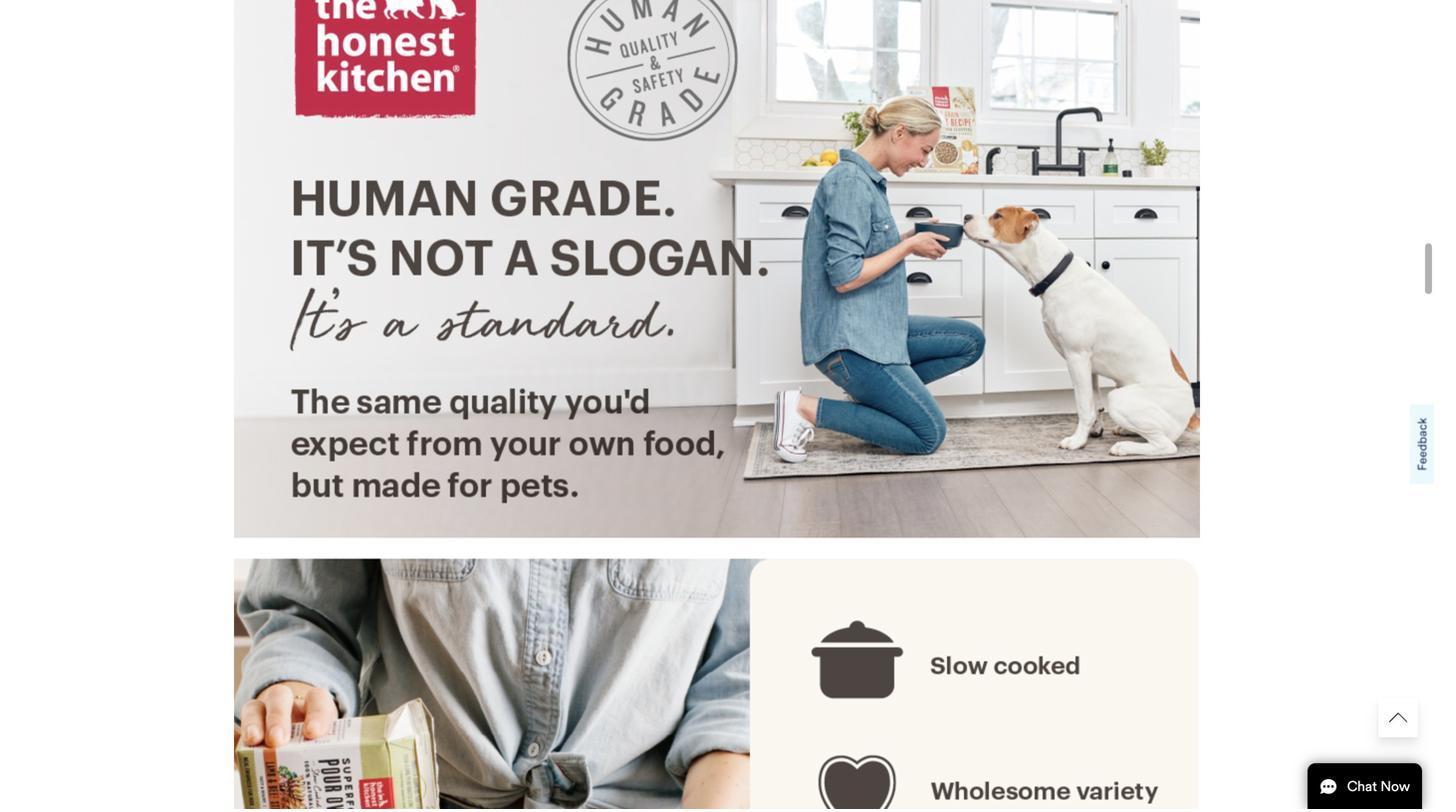 Task type: describe. For each thing, give the bounding box(es) containing it.
styled arrow button link
[[1378, 698, 1418, 738]]

scroll to top image
[[1389, 709, 1407, 727]]



Task type: vqa. For each thing, say whether or not it's contained in the screenshot.
'Styled arrow button' link
yes



